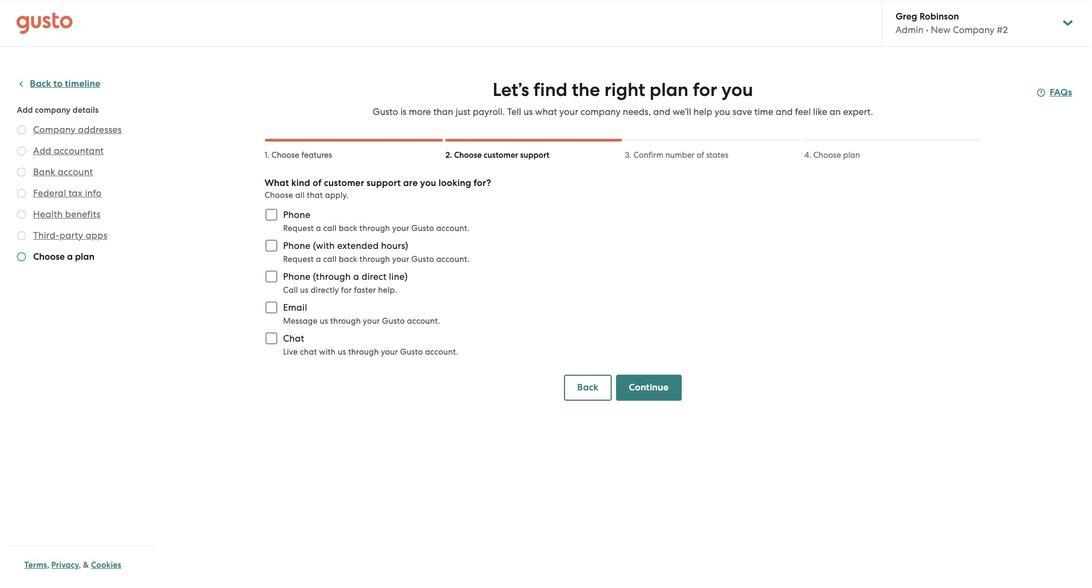 Task type: describe. For each thing, give the bounding box(es) containing it.
check image for company
[[17, 125, 26, 135]]

terms , privacy , & cookies
[[24, 561, 121, 571]]

request a call back through your gusto account. for phone (with extended hours)
[[283, 255, 470, 264]]

account
[[58, 167, 93, 178]]

let's
[[493, 79, 529, 101]]

choose features
[[272, 150, 332, 160]]

gusto for phone (with extended hours)
[[411, 255, 434, 264]]

gusto for chat
[[400, 348, 423, 357]]

your inside let's find the right plan for you gusto is more than just payroll. tell us what your company needs, and we'll help you save time and feel like an expert.
[[560, 106, 579, 117]]

plan inside list
[[75, 251, 95, 263]]

company addresses button
[[33, 123, 122, 136]]

with
[[319, 348, 336, 357]]

federal
[[33, 188, 66, 199]]

privacy
[[51, 561, 79, 571]]

terms
[[24, 561, 47, 571]]

apps
[[86, 230, 107, 241]]

your up live chat with us through your gusto account.
[[363, 317, 380, 326]]

choose a plan
[[33, 251, 95, 263]]

you for for
[[722, 79, 753, 101]]

confirm number of states
[[634, 150, 729, 160]]

us right call
[[300, 286, 309, 295]]

health
[[33, 209, 63, 220]]

details
[[73, 105, 99, 115]]

phone for phone (with extended hours)
[[283, 241, 311, 251]]

a down (with
[[316, 255, 321, 264]]

back to timeline button
[[17, 78, 100, 91]]

5 check image from the top
[[17, 253, 26, 262]]

1 and from the left
[[654, 106, 671, 117]]

third-party apps button
[[33, 229, 107, 242]]

account. for chat
[[425, 348, 458, 357]]

message
[[283, 317, 318, 326]]

federal tax info
[[33, 188, 102, 199]]

(with
[[313, 241, 335, 251]]

admin
[[896, 24, 924, 35]]

privacy link
[[51, 561, 79, 571]]

direct
[[362, 272, 387, 282]]

more
[[409, 106, 431, 117]]

accountant
[[54, 146, 104, 156]]

health benefits
[[33, 209, 101, 220]]

us right with
[[338, 348, 346, 357]]

a up faster
[[353, 272, 359, 282]]

greg
[[896, 11, 918, 22]]

an
[[830, 106, 841, 117]]

we'll
[[673, 106, 692, 117]]

2 and from the left
[[776, 106, 793, 117]]

what
[[265, 178, 289, 189]]

chat
[[283, 333, 304, 344]]

states
[[707, 150, 729, 160]]

continue
[[629, 382, 669, 394]]

info
[[85, 188, 102, 199]]

phone (through a direct line)
[[283, 272, 408, 282]]

faqs button
[[1037, 86, 1073, 99]]

features
[[301, 150, 332, 160]]

Chat checkbox
[[259, 327, 283, 351]]

find
[[534, 79, 568, 101]]

company addresses
[[33, 124, 122, 135]]

choose plan
[[814, 150, 861, 160]]

directly
[[311, 286, 339, 295]]

expert.
[[843, 106, 874, 117]]

through for chat
[[348, 348, 379, 357]]

through for phone
[[360, 224, 390, 234]]

choose for choose features
[[272, 150, 300, 160]]

0 vertical spatial customer
[[484, 150, 518, 160]]

what
[[535, 106, 557, 117]]

through for phone (with extended hours)
[[360, 255, 390, 264]]

live chat with us through your gusto account.
[[283, 348, 458, 357]]

choose inside what kind of customer support are you looking for? choose all that apply.
[[265, 191, 293, 200]]

phone for phone (through a direct line)
[[283, 272, 311, 282]]

message us through your gusto account.
[[283, 317, 440, 326]]

is
[[401, 106, 407, 117]]

continue button
[[616, 375, 682, 401]]

feel
[[795, 106, 811, 117]]

check image for health
[[17, 210, 26, 219]]

gusto inside let's find the right plan for you gusto is more than just payroll. tell us what your company needs, and we'll help you save time and feel like an expert.
[[373, 106, 398, 117]]

timeline
[[65, 78, 100, 90]]

hours)
[[381, 241, 408, 251]]

tell
[[507, 106, 521, 117]]

save
[[733, 106, 752, 117]]

your for phone (with extended hours)
[[392, 255, 409, 264]]

check image for third-
[[17, 231, 26, 241]]

are
[[403, 178, 418, 189]]

payroll.
[[473, 106, 505, 117]]

choose for choose plan
[[814, 150, 842, 160]]

#2
[[997, 24, 1008, 35]]

of for number
[[697, 150, 705, 160]]

cookies
[[91, 561, 121, 571]]

let's find the right plan for you gusto is more than just payroll. tell us what your company needs, and we'll help you save time and feel like an expert.
[[373, 79, 874, 117]]

your for phone
[[392, 224, 409, 234]]

add for add company details
[[17, 105, 33, 115]]

request for phone
[[283, 224, 314, 234]]

tax
[[69, 188, 83, 199]]

add for add accountant
[[33, 146, 51, 156]]

back to timeline
[[30, 78, 100, 90]]

choose a plan list
[[17, 123, 150, 266]]

&
[[83, 561, 89, 571]]

kind
[[291, 178, 311, 189]]

cookies button
[[91, 559, 121, 572]]

to
[[54, 78, 63, 90]]

bank account
[[33, 167, 93, 178]]



Task type: locate. For each thing, give the bounding box(es) containing it.
number
[[666, 150, 695, 160]]

0 horizontal spatial back
[[30, 78, 51, 90]]

request
[[283, 224, 314, 234], [283, 255, 314, 264]]

of up the that
[[313, 178, 322, 189]]

1 vertical spatial of
[[313, 178, 322, 189]]

company down add company details
[[33, 124, 76, 135]]

request a call back through your gusto account. for phone
[[283, 224, 470, 234]]

plan inside let's find the right plan for you gusto is more than just payroll. tell us what your company needs, and we'll help you save time and feel like an expert.
[[650, 79, 689, 101]]

faqs
[[1050, 87, 1073, 98]]

back
[[30, 78, 51, 90], [577, 382, 599, 394]]

plan
[[650, 79, 689, 101], [844, 150, 861, 160], [75, 251, 95, 263]]

choose up 'looking'
[[454, 150, 482, 160]]

phone (with extended hours)
[[283, 241, 408, 251]]

choose customer support
[[454, 150, 550, 160]]

back up the phone (with extended hours) at the left
[[339, 224, 358, 234]]

back for back
[[577, 382, 599, 394]]

all
[[295, 191, 305, 200]]

gusto
[[373, 106, 398, 117], [411, 224, 434, 234], [411, 255, 434, 264], [382, 317, 405, 326], [400, 348, 423, 357]]

1 check image from the top
[[17, 168, 26, 177]]

company
[[35, 105, 71, 115], [581, 106, 621, 117]]

check image left the third-
[[17, 231, 26, 241]]

than
[[433, 106, 454, 117]]

email
[[283, 302, 307, 313]]

0 vertical spatial request a call back through your gusto account.
[[283, 224, 470, 234]]

0 vertical spatial back
[[30, 78, 51, 90]]

faster
[[354, 286, 376, 295]]

customer
[[484, 150, 518, 160], [324, 178, 364, 189]]

of left the states
[[697, 150, 705, 160]]

0 horizontal spatial support
[[367, 178, 401, 189]]

company inside button
[[33, 124, 76, 135]]

2 check image from the top
[[17, 147, 26, 156]]

2 horizontal spatial plan
[[844, 150, 861, 160]]

and left feel
[[776, 106, 793, 117]]

1 vertical spatial back
[[577, 382, 599, 394]]

1 horizontal spatial company
[[953, 24, 995, 35]]

0 vertical spatial request
[[283, 224, 314, 234]]

check image for bank
[[17, 168, 26, 177]]

0 horizontal spatial ,
[[47, 561, 49, 571]]

company down back to timeline button
[[35, 105, 71, 115]]

of inside what kind of customer support are you looking for? choose all that apply.
[[313, 178, 322, 189]]

Phone checkbox
[[259, 203, 283, 227]]

for?
[[474, 178, 491, 189]]

, left 'privacy' 'link'
[[47, 561, 49, 571]]

2 back from the top
[[339, 255, 358, 264]]

choose down the what
[[265, 191, 293, 200]]

add accountant button
[[33, 144, 104, 157]]

back for back to timeline
[[30, 78, 51, 90]]

check image left choose a plan
[[17, 253, 26, 262]]

call us directly for faster help.
[[283, 286, 397, 295]]

choose
[[272, 150, 300, 160], [454, 150, 482, 160], [814, 150, 842, 160], [265, 191, 293, 200], [33, 251, 65, 263]]

2 vertical spatial phone
[[283, 272, 311, 282]]

phone down all
[[283, 210, 311, 220]]

1 request a call back through your gusto account. from the top
[[283, 224, 470, 234]]

bank
[[33, 167, 55, 178]]

health benefits button
[[33, 208, 101, 221]]

1 horizontal spatial support
[[520, 150, 550, 160]]

us inside let's find the right plan for you gusto is more than just payroll. tell us what your company needs, and we'll help you save time and feel like an expert.
[[524, 106, 533, 117]]

call for phone (with extended hours)
[[323, 255, 337, 264]]

and left we'll
[[654, 106, 671, 117]]

support inside what kind of customer support are you looking for? choose all that apply.
[[367, 178, 401, 189]]

us right message
[[320, 317, 328, 326]]

1 horizontal spatial plan
[[650, 79, 689, 101]]

2 request a call back through your gusto account. from the top
[[283, 255, 470, 264]]

support left are
[[367, 178, 401, 189]]

choose for choose customer support
[[454, 150, 482, 160]]

for down phone (through a direct line)
[[341, 286, 352, 295]]

company inside let's find the right plan for you gusto is more than just payroll. tell us what your company needs, and we'll help you save time and feel like an expert.
[[581, 106, 621, 117]]

needs,
[[623, 106, 651, 117]]

1 , from the left
[[47, 561, 49, 571]]

Phone (with extended hours) checkbox
[[259, 234, 283, 258]]

request for phone (with extended hours)
[[283, 255, 314, 264]]

customer up the "for?"
[[484, 150, 518, 160]]

0 vertical spatial support
[[520, 150, 550, 160]]

through down call us directly for faster help.
[[330, 317, 361, 326]]

1 horizontal spatial company
[[581, 106, 621, 117]]

robinson
[[920, 11, 959, 22]]

your for chat
[[381, 348, 398, 357]]

add
[[17, 105, 33, 115], [33, 146, 51, 156]]

party
[[59, 230, 83, 241]]

company left the #2
[[953, 24, 995, 35]]

through down message us through your gusto account.
[[348, 348, 379, 357]]

you
[[722, 79, 753, 101], [715, 106, 731, 117], [420, 178, 436, 189]]

customer inside what kind of customer support are you looking for? choose all that apply.
[[324, 178, 364, 189]]

phone left (with
[[283, 241, 311, 251]]

request up (with
[[283, 224, 314, 234]]

0 horizontal spatial company
[[33, 124, 76, 135]]

0 vertical spatial phone
[[283, 210, 311, 220]]

third-party apps
[[33, 230, 107, 241]]

company inside greg robinson admin • new company #2
[[953, 24, 995, 35]]

through up the extended
[[360, 224, 390, 234]]

choose for choose a plan
[[33, 251, 65, 263]]

just
[[456, 106, 471, 117]]

0 horizontal spatial for
[[341, 286, 352, 295]]

check image left 'bank'
[[17, 168, 26, 177]]

request a call back through your gusto account. up the extended
[[283, 224, 470, 234]]

that
[[307, 191, 323, 200]]

company
[[953, 24, 995, 35], [33, 124, 76, 135]]

us right 'tell'
[[524, 106, 533, 117]]

back for phone
[[339, 224, 358, 234]]

gusto for phone
[[411, 224, 434, 234]]

customer up apply.
[[324, 178, 364, 189]]

choose up the what
[[272, 150, 300, 160]]

0 horizontal spatial customer
[[324, 178, 364, 189]]

2 check image from the top
[[17, 189, 26, 198]]

support
[[520, 150, 550, 160], [367, 178, 401, 189]]

1 horizontal spatial and
[[776, 106, 793, 117]]

of
[[697, 150, 705, 160], [313, 178, 322, 189]]

bank account button
[[33, 166, 93, 179]]

0 vertical spatial you
[[722, 79, 753, 101]]

a up (with
[[316, 224, 321, 234]]

home image
[[16, 12, 73, 34]]

the
[[572, 79, 600, 101]]

add accountant
[[33, 146, 104, 156]]

extended
[[337, 241, 379, 251]]

support down what
[[520, 150, 550, 160]]

1 vertical spatial request
[[283, 255, 314, 264]]

third-
[[33, 230, 59, 241]]

call for phone
[[323, 224, 337, 234]]

add down back to timeline button
[[17, 105, 33, 115]]

plan down expert.
[[844, 150, 861, 160]]

you up save on the top right
[[722, 79, 753, 101]]

0 horizontal spatial add
[[17, 105, 33, 115]]

0 vertical spatial plan
[[650, 79, 689, 101]]

your up hours)
[[392, 224, 409, 234]]

you for are
[[420, 178, 436, 189]]

call
[[283, 286, 298, 295]]

account. for phone
[[436, 224, 470, 234]]

0 horizontal spatial company
[[35, 105, 71, 115]]

0 vertical spatial call
[[323, 224, 337, 234]]

1 check image from the top
[[17, 125, 26, 135]]

through up 'direct'
[[360, 255, 390, 264]]

your down message us through your gusto account.
[[381, 348, 398, 357]]

request down (with
[[283, 255, 314, 264]]

(through
[[313, 272, 351, 282]]

plan down apps
[[75, 251, 95, 263]]

confirm
[[634, 150, 664, 160]]

check image down add company details
[[17, 125, 26, 135]]

0 horizontal spatial and
[[654, 106, 671, 117]]

2 request from the top
[[283, 255, 314, 264]]

1 request from the top
[[283, 224, 314, 234]]

3 check image from the top
[[17, 210, 26, 219]]

, left '&'
[[79, 561, 81, 571]]

like
[[813, 106, 828, 117]]

1 horizontal spatial for
[[693, 79, 718, 101]]

1 vertical spatial request a call back through your gusto account.
[[283, 255, 470, 264]]

new
[[931, 24, 951, 35]]

1 horizontal spatial back
[[577, 382, 599, 394]]

phone for phone
[[283, 210, 311, 220]]

check image
[[17, 168, 26, 177], [17, 189, 26, 198], [17, 210, 26, 219], [17, 231, 26, 241], [17, 253, 26, 262]]

1 vertical spatial add
[[33, 146, 51, 156]]

add company details
[[17, 105, 99, 115]]

choose down the third-
[[33, 251, 65, 263]]

2 vertical spatial you
[[420, 178, 436, 189]]

check image
[[17, 125, 26, 135], [17, 147, 26, 156]]

call down (with
[[323, 255, 337, 264]]

check image left health
[[17, 210, 26, 219]]

1 vertical spatial for
[[341, 286, 352, 295]]

request a call back through your gusto account. up 'direct'
[[283, 255, 470, 264]]

Phone (through a direct line) checkbox
[[259, 265, 283, 289]]

choose down like
[[814, 150, 842, 160]]

for up help
[[693, 79, 718, 101]]

choose inside list
[[33, 251, 65, 263]]

a inside list
[[67, 251, 73, 263]]

2 , from the left
[[79, 561, 81, 571]]

check image for add
[[17, 147, 26, 156]]

your right what
[[560, 106, 579, 117]]

line)
[[389, 272, 408, 282]]

1 horizontal spatial of
[[697, 150, 705, 160]]

back button
[[564, 375, 612, 401]]

phone up call
[[283, 272, 311, 282]]

for inside let's find the right plan for you gusto is more than just payroll. tell us what your company needs, and we'll help you save time and feel like an expert.
[[693, 79, 718, 101]]

1 horizontal spatial customer
[[484, 150, 518, 160]]

1 back from the top
[[339, 224, 358, 234]]

1 vertical spatial you
[[715, 106, 731, 117]]

plan up we'll
[[650, 79, 689, 101]]

1 vertical spatial plan
[[844, 150, 861, 160]]

company down the
[[581, 106, 621, 117]]

through
[[360, 224, 390, 234], [360, 255, 390, 264], [330, 317, 361, 326], [348, 348, 379, 357]]

greg robinson admin • new company #2
[[896, 11, 1008, 35]]

phone
[[283, 210, 311, 220], [283, 241, 311, 251], [283, 272, 311, 282]]

0 vertical spatial add
[[17, 105, 33, 115]]

1 vertical spatial support
[[367, 178, 401, 189]]

Email checkbox
[[259, 296, 283, 320]]

2 call from the top
[[323, 255, 337, 264]]

1 call from the top
[[323, 224, 337, 234]]

looking
[[439, 178, 472, 189]]

3 phone from the top
[[283, 272, 311, 282]]

add up 'bank'
[[33, 146, 51, 156]]

chat
[[300, 348, 317, 357]]

check image left the federal
[[17, 189, 26, 198]]

4 check image from the top
[[17, 231, 26, 241]]

2 phone from the top
[[283, 241, 311, 251]]

0 vertical spatial for
[[693, 79, 718, 101]]

terms link
[[24, 561, 47, 571]]

for
[[693, 79, 718, 101], [341, 286, 352, 295]]

check image left add accountant button
[[17, 147, 26, 156]]

1 vertical spatial phone
[[283, 241, 311, 251]]

check image for federal
[[17, 189, 26, 198]]

0 vertical spatial of
[[697, 150, 705, 160]]

back
[[339, 224, 358, 234], [339, 255, 358, 264]]

call up (with
[[323, 224, 337, 234]]

you right help
[[715, 106, 731, 117]]

0 horizontal spatial plan
[[75, 251, 95, 263]]

back for phone (with extended hours)
[[339, 255, 358, 264]]

your down hours)
[[392, 255, 409, 264]]

1 vertical spatial company
[[33, 124, 76, 135]]

0 vertical spatial company
[[953, 24, 995, 35]]

2 vertical spatial plan
[[75, 251, 95, 263]]

live
[[283, 348, 298, 357]]

•
[[926, 24, 929, 35]]

0 vertical spatial back
[[339, 224, 358, 234]]

you inside what kind of customer support are you looking for? choose all that apply.
[[420, 178, 436, 189]]

help.
[[378, 286, 397, 295]]

0 horizontal spatial of
[[313, 178, 322, 189]]

0 vertical spatial check image
[[17, 125, 26, 135]]

you right are
[[420, 178, 436, 189]]

addresses
[[78, 124, 122, 135]]

1 vertical spatial customer
[[324, 178, 364, 189]]

1 vertical spatial back
[[339, 255, 358, 264]]

us
[[524, 106, 533, 117], [300, 286, 309, 295], [320, 317, 328, 326], [338, 348, 346, 357]]

of for kind
[[313, 178, 322, 189]]

time
[[755, 106, 774, 117]]

benefits
[[65, 209, 101, 220]]

help
[[694, 106, 713, 117]]

1 phone from the top
[[283, 210, 311, 220]]

add inside button
[[33, 146, 51, 156]]

call
[[323, 224, 337, 234], [323, 255, 337, 264]]

back down the phone (with extended hours) at the left
[[339, 255, 358, 264]]

a down third-party apps
[[67, 251, 73, 263]]

account. for phone (with extended hours)
[[436, 255, 470, 264]]

1 vertical spatial check image
[[17, 147, 26, 156]]

1 horizontal spatial ,
[[79, 561, 81, 571]]

1 horizontal spatial add
[[33, 146, 51, 156]]

1 vertical spatial call
[[323, 255, 337, 264]]



Task type: vqa. For each thing, say whether or not it's contained in the screenshot.
first list
no



